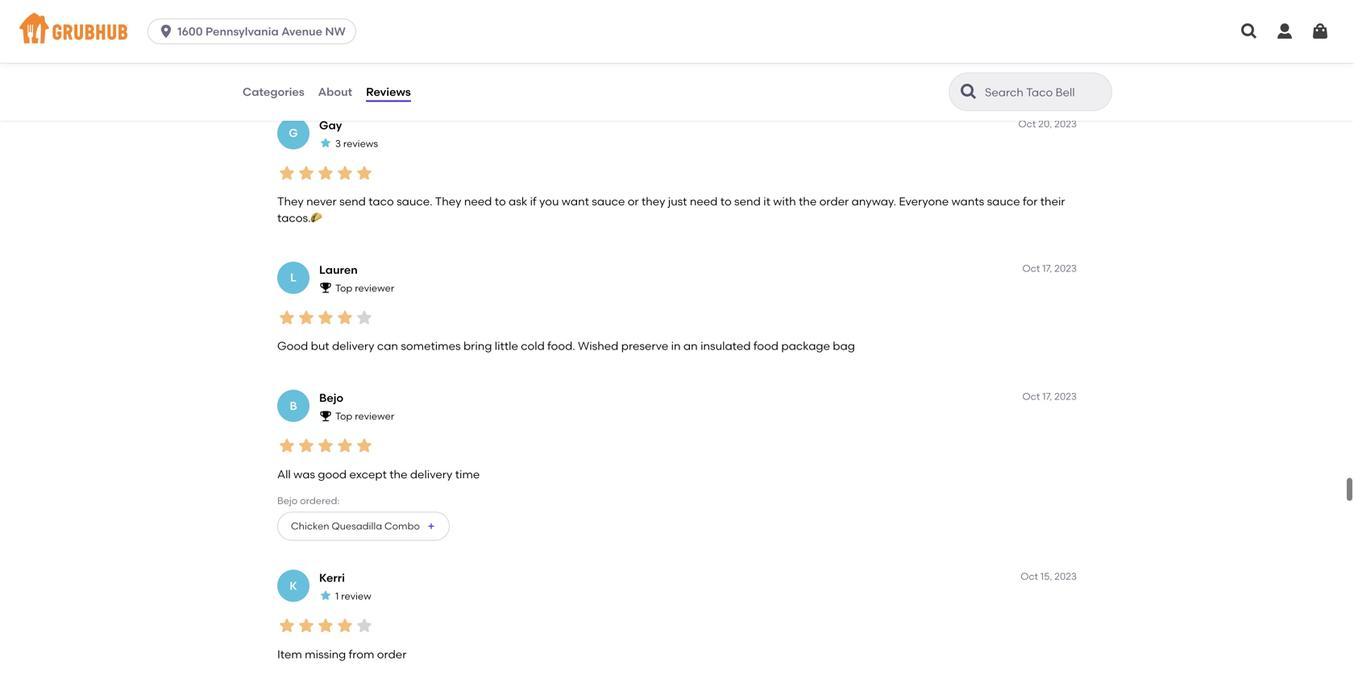 Task type: vqa. For each thing, say whether or not it's contained in the screenshot.
Trophy icon corresponding to Bejo
yes



Task type: describe. For each thing, give the bounding box(es) containing it.
1 send from the left
[[339, 195, 366, 209]]

never
[[306, 195, 337, 209]]

if
[[530, 195, 537, 209]]

main navigation navigation
[[0, 0, 1355, 63]]

oct 17, 2023 for good but delivery can sometimes bring little cold food. wished preserve in an insulated food package bag
[[1023, 263, 1077, 274]]

time
[[455, 468, 480, 482]]

oct for all was good except the delivery time
[[1023, 391, 1040, 403]]

just
[[668, 195, 687, 209]]

food
[[754, 340, 779, 353]]

they never send taco sauce. they need to ask if you want sauce or they just need to send it with the order anyway.  everyone wants sauce for their tacos.🌮
[[277, 195, 1066, 225]]

2023 for they never send taco sauce. they need to ask if you want sauce or they just need to send it with the order anyway.  everyone wants sauce for their tacos.🌮
[[1055, 118, 1077, 130]]

l
[[290, 271, 297, 285]]

pennsylvania
[[206, 25, 279, 38]]

2 send from the left
[[735, 195, 761, 209]]

preserve
[[621, 340, 669, 353]]

trophy icon image for bejo
[[319, 410, 332, 423]]

1600
[[177, 25, 203, 38]]

it
[[764, 195, 771, 209]]

with
[[773, 195, 796, 209]]

but
[[311, 340, 329, 353]]

the inside they never send taco sauce. they need to ask if you want sauce or they just need to send it with the order anyway.  everyone wants sauce for their tacos.🌮
[[799, 195, 817, 209]]

Search Taco Bell search field
[[984, 85, 1107, 100]]

package
[[782, 340, 830, 353]]

plus icon image
[[426, 522, 436, 532]]

bejo for bejo ordered:
[[277, 496, 298, 507]]

gay
[[319, 118, 342, 132]]

food
[[277, 67, 305, 80]]

reviewer for lauren
[[355, 282, 394, 294]]

reviewer for bejo
[[355, 411, 394, 423]]

3 reviews
[[335, 138, 378, 149]]

1 1 from the top
[[335, 9, 339, 21]]

1 vertical spatial the
[[390, 468, 408, 482]]

taco
[[369, 195, 394, 209]]

bejo ordered:
[[277, 496, 340, 507]]

reviews
[[343, 138, 378, 149]]

good but delivery can sometimes bring little cold food. wished preserve in an insulated food package bag
[[277, 340, 855, 353]]

nw
[[325, 25, 346, 38]]

b
[[290, 399, 297, 413]]

bag
[[833, 340, 855, 353]]

lauren
[[319, 263, 358, 277]]

2 sauce from the left
[[987, 195, 1020, 209]]

1600 pennsylvania avenue nw button
[[148, 19, 363, 44]]

2023 for all was good except the delivery time
[[1055, 391, 1077, 403]]

2 review from the top
[[341, 591, 371, 603]]

tacos.🌮
[[277, 211, 322, 225]]

2 need from the left
[[690, 195, 718, 209]]

top reviewer for lauren
[[335, 282, 394, 294]]

soggy
[[332, 67, 365, 80]]

anyway.
[[852, 195, 897, 209]]

0 horizontal spatial order
[[377, 648, 407, 662]]

in
[[671, 340, 681, 353]]

avenue
[[281, 25, 323, 38]]

item
[[277, 648, 302, 662]]

chicken quesadilla combo
[[291, 521, 420, 532]]

about
[[318, 85, 352, 99]]

1 they from the left
[[277, 195, 304, 209]]

17, for all was good except the delivery time
[[1043, 391, 1052, 403]]

combo
[[385, 521, 420, 532]]

1 review from the top
[[341, 9, 371, 21]]

15,
[[1041, 571, 1053, 583]]

1 1 review from the top
[[335, 9, 371, 21]]

was for all
[[294, 468, 315, 482]]

all
[[277, 468, 291, 482]]

20,
[[1039, 118, 1052, 130]]

quesadilla
[[332, 521, 382, 532]]

order inside they never send taco sauce. they need to ask if you want sauce or they just need to send it with the order anyway.  everyone wants sauce for their tacos.🌮
[[820, 195, 849, 209]]

all was good except the delivery time
[[277, 468, 480, 482]]



Task type: locate. For each thing, give the bounding box(es) containing it.
1 up nw
[[335, 9, 339, 21]]

wants
[[952, 195, 985, 209]]

order
[[820, 195, 849, 209], [377, 648, 407, 662]]

bejo for bejo
[[319, 391, 344, 405]]

top right "b"
[[335, 411, 353, 423]]

food.
[[548, 340, 576, 353]]

send left "it"
[[735, 195, 761, 209]]

to left ask
[[495, 195, 506, 209]]

categories
[[243, 85, 304, 99]]

1 horizontal spatial bejo
[[319, 391, 344, 405]]

1 need from the left
[[464, 195, 492, 209]]

svg image
[[1276, 22, 1295, 41], [1311, 22, 1330, 41], [158, 23, 174, 40]]

oct
[[1019, 118, 1036, 130], [1023, 263, 1040, 274], [1023, 391, 1040, 403], [1021, 571, 1038, 583]]

1 vertical spatial 1 review
[[335, 591, 371, 603]]

when
[[368, 67, 397, 80]]

they
[[277, 195, 304, 209], [435, 195, 462, 209]]

1 17, from the top
[[1043, 263, 1052, 274]]

1 horizontal spatial delivery
[[410, 468, 453, 482]]

bejo down all at the left of the page
[[277, 496, 298, 507]]

from
[[349, 648, 374, 662]]

2023
[[1055, 118, 1077, 130], [1055, 263, 1077, 274], [1055, 391, 1077, 403], [1055, 571, 1077, 583]]

trophy icon image for lauren
[[319, 281, 332, 294]]

0 horizontal spatial need
[[464, 195, 492, 209]]

0 vertical spatial top
[[335, 282, 353, 294]]

send
[[339, 195, 366, 209], [735, 195, 761, 209]]

1 2023 from the top
[[1055, 118, 1077, 130]]

review
[[341, 9, 371, 21], [341, 591, 371, 603]]

0 vertical spatial trophy icon image
[[319, 281, 332, 294]]

reviewer down 'lauren'
[[355, 282, 394, 294]]

2 reviewer from the top
[[355, 411, 394, 423]]

0 vertical spatial review
[[341, 9, 371, 21]]

star icon image
[[319, 8, 332, 21], [277, 35, 297, 55], [297, 35, 316, 55], [316, 35, 335, 55], [335, 35, 355, 55], [355, 35, 374, 55], [319, 137, 332, 150], [277, 164, 297, 183], [297, 164, 316, 183], [316, 164, 335, 183], [335, 164, 355, 183], [355, 164, 374, 183], [277, 308, 297, 328], [297, 308, 316, 328], [316, 308, 335, 328], [335, 308, 355, 328], [355, 308, 374, 328], [277, 437, 297, 456], [297, 437, 316, 456], [316, 437, 335, 456], [335, 437, 355, 456], [355, 437, 374, 456], [319, 590, 332, 603], [277, 617, 297, 636], [297, 617, 316, 636], [316, 617, 335, 636], [335, 617, 355, 636], [355, 617, 374, 636]]

1 vertical spatial bejo
[[277, 496, 298, 507]]

1
[[335, 9, 339, 21], [335, 591, 339, 603]]

reviewer up all was good except the delivery time
[[355, 411, 394, 423]]

can
[[377, 340, 398, 353]]

trophy icon image right "b"
[[319, 410, 332, 423]]

1 horizontal spatial the
[[799, 195, 817, 209]]

kerri
[[319, 572, 345, 585]]

1 vertical spatial oct 17, 2023
[[1023, 391, 1077, 403]]

to left "it"
[[721, 195, 732, 209]]

4 2023 from the top
[[1055, 571, 1077, 583]]

reviews
[[366, 85, 411, 99]]

except
[[349, 468, 387, 482]]

reviewer
[[355, 282, 394, 294], [355, 411, 394, 423]]

0 vertical spatial was
[[308, 67, 329, 80]]

0 vertical spatial 1 review
[[335, 9, 371, 21]]

for
[[1023, 195, 1038, 209]]

0 horizontal spatial sauce
[[592, 195, 625, 209]]

17, for good but delivery can sometimes bring little cold food. wished preserve in an insulated food package bag
[[1043, 263, 1052, 274]]

2 they from the left
[[435, 195, 462, 209]]

1 horizontal spatial send
[[735, 195, 761, 209]]

top reviewer down 'lauren'
[[335, 282, 394, 294]]

the
[[799, 195, 817, 209], [390, 468, 408, 482]]

need
[[464, 195, 492, 209], [690, 195, 718, 209]]

1 horizontal spatial sauce
[[987, 195, 1020, 209]]

g
[[289, 126, 298, 140]]

you
[[539, 195, 559, 209]]

want
[[562, 195, 589, 209]]

2 1 review from the top
[[335, 591, 371, 603]]

sauce
[[592, 195, 625, 209], [987, 195, 1020, 209]]

bejo right "b"
[[319, 391, 344, 405]]

1 review up nw
[[335, 9, 371, 21]]

top down 'lauren'
[[335, 282, 353, 294]]

was for food
[[308, 67, 329, 80]]

item missing from order
[[277, 648, 407, 662]]

was right all at the left of the page
[[294, 468, 315, 482]]

oct 17, 2023
[[1023, 263, 1077, 274], [1023, 391, 1077, 403]]

wished
[[578, 340, 619, 353]]

sauce left for
[[987, 195, 1020, 209]]

2023 for good but delivery can sometimes bring little cold food. wished preserve in an insulated food package bag
[[1055, 263, 1077, 274]]

the right except
[[390, 468, 408, 482]]

2 horizontal spatial svg image
[[1311, 22, 1330, 41]]

they right sauce.
[[435, 195, 462, 209]]

review down kerri at the left bottom
[[341, 591, 371, 603]]

was
[[308, 67, 329, 80], [294, 468, 315, 482]]

sometimes
[[401, 340, 461, 353]]

cold
[[521, 340, 545, 353]]

chicken
[[291, 521, 329, 532]]

1 oct 17, 2023 from the top
[[1023, 263, 1077, 274]]

need right just
[[690, 195, 718, 209]]

1 review down kerri at the left bottom
[[335, 591, 371, 603]]

delivery left the time
[[410, 468, 453, 482]]

top reviewer up except
[[335, 411, 394, 423]]

delivery
[[332, 340, 375, 353], [410, 468, 453, 482]]

2 2023 from the top
[[1055, 263, 1077, 274]]

everyone
[[899, 195, 949, 209]]

0 vertical spatial the
[[799, 195, 817, 209]]

oct 20, 2023
[[1019, 118, 1077, 130]]

little
[[495, 340, 518, 353]]

ask
[[509, 195, 528, 209]]

k
[[290, 580, 297, 593]]

1 vertical spatial order
[[377, 648, 407, 662]]

0 vertical spatial 17,
[[1043, 263, 1052, 274]]

0 vertical spatial oct 17, 2023
[[1023, 263, 1077, 274]]

sauce.
[[397, 195, 433, 209]]

good
[[277, 340, 308, 353]]

1 down kerri at the left bottom
[[335, 591, 339, 603]]

good
[[318, 468, 347, 482]]

1 horizontal spatial to
[[721, 195, 732, 209]]

bring
[[464, 340, 492, 353]]

1 sauce from the left
[[592, 195, 625, 209]]

1 vertical spatial review
[[341, 591, 371, 603]]

2 trophy icon image from the top
[[319, 410, 332, 423]]

2 top from the top
[[335, 411, 353, 423]]

review up nw
[[341, 9, 371, 21]]

1 to from the left
[[495, 195, 506, 209]]

1 horizontal spatial need
[[690, 195, 718, 209]]

1 top from the top
[[335, 282, 353, 294]]

2 to from the left
[[721, 195, 732, 209]]

2 top reviewer from the top
[[335, 411, 394, 423]]

food was soggy when arrived
[[277, 67, 439, 80]]

0 vertical spatial 1
[[335, 9, 339, 21]]

0 vertical spatial order
[[820, 195, 849, 209]]

2 oct 17, 2023 from the top
[[1023, 391, 1077, 403]]

oct for good but delivery can sometimes bring little cold food. wished preserve in an insulated food package bag
[[1023, 263, 1040, 274]]

oct for they never send taco sauce. they need to ask if you want sauce or they just need to send it with the order anyway.  everyone wants sauce for their tacos.🌮
[[1019, 118, 1036, 130]]

2023 for item missing from order
[[1055, 571, 1077, 583]]

categories button
[[242, 63, 305, 121]]

0 vertical spatial bejo
[[319, 391, 344, 405]]

svg image inside 1600 pennsylvania avenue nw button
[[158, 23, 174, 40]]

top
[[335, 282, 353, 294], [335, 411, 353, 423]]

0 horizontal spatial send
[[339, 195, 366, 209]]

0 vertical spatial top reviewer
[[335, 282, 394, 294]]

1 horizontal spatial svg image
[[1276, 22, 1295, 41]]

reviews button
[[365, 63, 412, 121]]

0 horizontal spatial they
[[277, 195, 304, 209]]

they up tacos.🌮
[[277, 195, 304, 209]]

top reviewer for bejo
[[335, 411, 394, 423]]

chicken quesadilla combo button
[[277, 512, 450, 541]]

1 horizontal spatial order
[[820, 195, 849, 209]]

top for bejo
[[335, 411, 353, 423]]

to
[[495, 195, 506, 209], [721, 195, 732, 209]]

sauce left or
[[592, 195, 625, 209]]

1 top reviewer from the top
[[335, 282, 394, 294]]

1 vertical spatial 17,
[[1043, 391, 1052, 403]]

3 2023 from the top
[[1055, 391, 1077, 403]]

svg image
[[1240, 22, 1259, 41]]

order right from
[[377, 648, 407, 662]]

1600 pennsylvania avenue nw
[[177, 25, 346, 38]]

0 horizontal spatial to
[[495, 195, 506, 209]]

ordered:
[[300, 496, 340, 507]]

2 17, from the top
[[1043, 391, 1052, 403]]

the right with
[[799, 195, 817, 209]]

send left the taco at the top left
[[339, 195, 366, 209]]

oct 15, 2023
[[1021, 571, 1077, 583]]

oct 17, 2023 for all was good except the delivery time
[[1023, 391, 1077, 403]]

they
[[642, 195, 666, 209]]

delivery right but
[[332, 340, 375, 353]]

1 trophy icon image from the top
[[319, 281, 332, 294]]

0 horizontal spatial the
[[390, 468, 408, 482]]

0 horizontal spatial svg image
[[158, 23, 174, 40]]

trophy icon image
[[319, 281, 332, 294], [319, 410, 332, 423]]

an
[[684, 340, 698, 353]]

1 vertical spatial delivery
[[410, 468, 453, 482]]

1 vertical spatial top reviewer
[[335, 411, 394, 423]]

0 vertical spatial reviewer
[[355, 282, 394, 294]]

1 vertical spatial trophy icon image
[[319, 410, 332, 423]]

about button
[[317, 63, 353, 121]]

need left ask
[[464, 195, 492, 209]]

search icon image
[[959, 82, 979, 102]]

arrived
[[400, 67, 439, 80]]

1 vertical spatial was
[[294, 468, 315, 482]]

their
[[1041, 195, 1066, 209]]

0 horizontal spatial delivery
[[332, 340, 375, 353]]

was up about
[[308, 67, 329, 80]]

trophy icon image down 'lauren'
[[319, 281, 332, 294]]

0 vertical spatial delivery
[[332, 340, 375, 353]]

order left anyway.
[[820, 195, 849, 209]]

1 review
[[335, 9, 371, 21], [335, 591, 371, 603]]

3
[[335, 138, 341, 149]]

top for lauren
[[335, 282, 353, 294]]

1 vertical spatial top
[[335, 411, 353, 423]]

top reviewer
[[335, 282, 394, 294], [335, 411, 394, 423]]

1 vertical spatial 1
[[335, 591, 339, 603]]

insulated
[[701, 340, 751, 353]]

2 1 from the top
[[335, 591, 339, 603]]

0 horizontal spatial bejo
[[277, 496, 298, 507]]

1 reviewer from the top
[[355, 282, 394, 294]]

or
[[628, 195, 639, 209]]

bejo
[[319, 391, 344, 405], [277, 496, 298, 507]]

1 horizontal spatial they
[[435, 195, 462, 209]]

missing
[[305, 648, 346, 662]]

oct for item missing from order
[[1021, 571, 1038, 583]]

1 vertical spatial reviewer
[[355, 411, 394, 423]]



